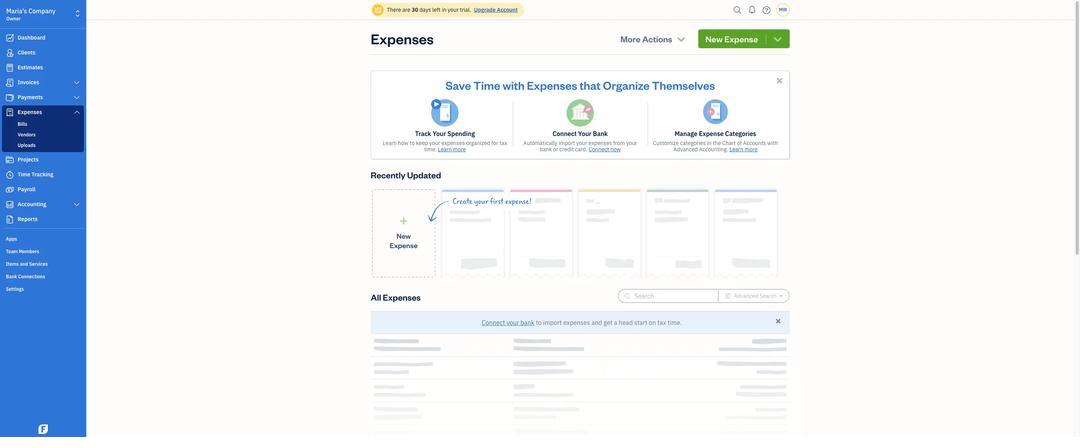 Task type: describe. For each thing, give the bounding box(es) containing it.
updated
[[407, 170, 441, 181]]

settings link
[[2, 283, 84, 295]]

connect your bank button
[[482, 318, 535, 328]]

payroll
[[18, 186, 35, 193]]

expenses right all
[[383, 292, 421, 303]]

there
[[387, 6, 401, 13]]

team members
[[6, 249, 39, 255]]

1 vertical spatial bank
[[521, 319, 535, 327]]

dashboard link
[[2, 31, 84, 45]]

1 horizontal spatial to
[[536, 319, 542, 327]]

reports link
[[2, 213, 84, 227]]

expenses inside automatically import your expenses from your bank or credit card.
[[589, 140, 612, 147]]

that
[[580, 78, 601, 93]]

go to help image
[[761, 4, 773, 16]]

and inside the items and services link
[[20, 261, 28, 267]]

new inside new expense
[[397, 231, 411, 240]]

expenses inside main element
[[18, 109, 42, 116]]

how
[[398, 140, 409, 147]]

expense for plus 'image'
[[390, 241, 418, 250]]

more for spending
[[453, 146, 466, 153]]

now
[[611, 146, 621, 153]]

expense!
[[506, 197, 532, 206]]

0 horizontal spatial connect
[[482, 319, 505, 327]]

team
[[6, 249, 18, 255]]

customize
[[653, 140, 679, 147]]

of
[[737, 140, 742, 147]]

bank inside 'link'
[[6, 274, 17, 280]]

get
[[604, 319, 613, 327]]

categories
[[681, 140, 706, 147]]

chevron large down image for expenses
[[73, 109, 80, 115]]

payment image
[[5, 94, 15, 102]]

1 vertical spatial and
[[592, 319, 602, 327]]

notifications image
[[746, 2, 759, 18]]

all
[[371, 292, 381, 303]]

30
[[412, 6, 419, 13]]

in inside customize categories in the chart of accounts with advanced accounting.
[[708, 140, 712, 147]]

project image
[[5, 156, 15, 164]]

0 vertical spatial close image
[[776, 76, 785, 85]]

invoice image
[[5, 79, 15, 87]]

more
[[621, 33, 641, 44]]

1 vertical spatial close image
[[775, 318, 782, 325]]

create
[[453, 197, 473, 206]]

track your spending
[[415, 130, 475, 138]]

expenses down are
[[371, 29, 434, 48]]

bank connections link
[[2, 271, 84, 283]]

time. inside learn how to keep your expenses organized for tax time.
[[424, 146, 437, 153]]

manage
[[675, 130, 698, 138]]

actions
[[643, 33, 673, 44]]

dashboard image
[[5, 34, 15, 42]]

bank connections
[[6, 274, 45, 280]]

themselves
[[652, 78, 715, 93]]

connect now
[[589, 146, 621, 153]]

categories
[[726, 130, 757, 138]]

recently
[[371, 170, 406, 181]]

clients link
[[2, 46, 84, 60]]

apps link
[[2, 233, 84, 245]]

chevron large down image for payments
[[73, 95, 80, 101]]

automatically import your expenses from your bank or credit card.
[[524, 140, 638, 153]]

vendors link
[[4, 130, 82, 140]]

upgrade
[[474, 6, 496, 13]]

accounting link
[[2, 198, 84, 212]]

new expense button
[[699, 29, 790, 48]]

chart
[[723, 140, 736, 147]]

import inside automatically import your expenses from your bank or credit card.
[[559, 140, 575, 147]]

owner
[[6, 16, 21, 22]]

crown image
[[374, 6, 382, 14]]

invoices link
[[2, 76, 84, 90]]

estimates
[[18, 64, 43, 71]]

start
[[635, 319, 648, 327]]

left
[[433, 6, 441, 13]]

new expense link
[[372, 190, 436, 278]]

1 horizontal spatial time.
[[668, 319, 682, 327]]

on
[[649, 319, 656, 327]]

for
[[492, 140, 499, 147]]

track
[[415, 130, 431, 138]]

or
[[553, 146, 559, 153]]

more for categories
[[745, 146, 758, 153]]

uploads
[[18, 143, 36, 148]]

connect for connect your bank
[[553, 130, 577, 138]]

save
[[446, 78, 471, 93]]

are
[[403, 6, 411, 13]]

connect your bank
[[553, 130, 608, 138]]

time tracking
[[18, 171, 53, 178]]

estimates link
[[2, 61, 84, 75]]

expenses for organized
[[442, 140, 465, 147]]

days
[[420, 6, 431, 13]]

payments
[[18, 94, 43, 101]]

account
[[497, 6, 518, 13]]

track your spending image
[[432, 99, 459, 127]]

expenses link
[[2, 106, 84, 120]]

connections
[[18, 274, 45, 280]]

expense image
[[5, 109, 15, 117]]

accounting
[[18, 201, 46, 208]]

items and services link
[[2, 258, 84, 270]]

new expense button
[[699, 29, 790, 48]]

items
[[6, 261, 19, 267]]

team members link
[[2, 246, 84, 258]]

upgrade account link
[[473, 6, 518, 13]]

first
[[490, 197, 504, 206]]

expenses for and
[[564, 319, 590, 327]]

keep
[[416, 140, 428, 147]]

chevron large down image for invoices
[[73, 80, 80, 86]]

uploads link
[[4, 141, 82, 150]]

report image
[[5, 216, 15, 224]]

0 vertical spatial time
[[474, 78, 501, 93]]

learn for manage expense categories
[[730, 146, 744, 153]]

save time with expenses that organize themselves
[[446, 78, 715, 93]]

plus image
[[399, 217, 408, 225]]



Task type: vqa. For each thing, say whether or not it's contained in the screenshot.
Bank Connections image
no



Task type: locate. For each thing, give the bounding box(es) containing it.
the
[[713, 140, 721, 147]]

0 horizontal spatial time.
[[424, 146, 437, 153]]

manage expense categories image
[[703, 99, 728, 124]]

spending
[[448, 130, 475, 138]]

bank up connect now
[[593, 130, 608, 138]]

0 horizontal spatial with
[[503, 78, 525, 93]]

0 vertical spatial bank
[[540, 146, 552, 153]]

apps
[[6, 236, 17, 242]]

0 vertical spatial with
[[503, 78, 525, 93]]

chevron large down image down invoices link
[[73, 95, 80, 101]]

1 horizontal spatial bank
[[593, 130, 608, 138]]

expenses
[[371, 29, 434, 48], [527, 78, 578, 93], [18, 109, 42, 116], [383, 292, 421, 303]]

maria's company owner
[[6, 7, 55, 22]]

your
[[433, 130, 446, 138], [579, 130, 592, 138]]

tracking
[[32, 171, 53, 178]]

connect your bank image
[[567, 99, 594, 127]]

main element
[[0, 0, 106, 438]]

0 horizontal spatial more
[[453, 146, 466, 153]]

learn more
[[438, 146, 466, 153], [730, 146, 758, 153]]

your for track
[[433, 130, 446, 138]]

1 vertical spatial connect
[[589, 146, 610, 153]]

0 vertical spatial to
[[410, 140, 415, 147]]

0 vertical spatial import
[[559, 140, 575, 147]]

maria's
[[6, 7, 27, 15]]

0 horizontal spatial in
[[442, 6, 447, 13]]

expense down plus 'image'
[[390, 241, 418, 250]]

1 more from the left
[[453, 146, 466, 153]]

0 vertical spatial expense
[[725, 33, 758, 44]]

1 vertical spatial to
[[536, 319, 542, 327]]

connect your bank to import expenses and get a head start on tax time.
[[482, 319, 682, 327]]

learn
[[383, 140, 397, 147], [438, 146, 452, 153], [730, 146, 744, 153]]

new expense down plus 'image'
[[390, 231, 418, 250]]

credit
[[560, 146, 574, 153]]

mw
[[779, 7, 788, 13]]

0 horizontal spatial bank
[[521, 319, 535, 327]]

2 more from the left
[[745, 146, 758, 153]]

reports
[[18, 216, 38, 223]]

tax right on
[[658, 319, 667, 327]]

more
[[453, 146, 466, 153], [745, 146, 758, 153]]

client image
[[5, 49, 15, 57]]

mw button
[[777, 3, 790, 16]]

2 horizontal spatial learn
[[730, 146, 744, 153]]

tax right for at left top
[[500, 140, 508, 147]]

projects link
[[2, 153, 84, 167]]

your up learn how to keep your expenses organized for tax time.
[[433, 130, 446, 138]]

vendors
[[18, 132, 36, 138]]

1 vertical spatial new expense
[[390, 231, 418, 250]]

clients
[[18, 49, 35, 56]]

more actions
[[621, 33, 673, 44]]

to right how
[[410, 140, 415, 147]]

time right save
[[474, 78, 501, 93]]

connect for connect now
[[589, 146, 610, 153]]

1 vertical spatial tax
[[658, 319, 667, 327]]

tax inside learn how to keep your expenses organized for tax time.
[[500, 140, 508, 147]]

time inside main element
[[18, 171, 30, 178]]

1 chevron large down image from the top
[[73, 80, 80, 86]]

learn down 'track your spending'
[[438, 146, 452, 153]]

0 vertical spatial and
[[20, 261, 28, 267]]

1 vertical spatial in
[[708, 140, 712, 147]]

bank inside automatically import your expenses from your bank or credit card.
[[540, 146, 552, 153]]

a
[[614, 319, 618, 327]]

bank
[[540, 146, 552, 153], [521, 319, 535, 327]]

and left get
[[592, 319, 602, 327]]

1 vertical spatial import
[[543, 319, 562, 327]]

0 horizontal spatial learn more
[[438, 146, 466, 153]]

expenses left get
[[564, 319, 590, 327]]

1 vertical spatial bank
[[6, 274, 17, 280]]

card.
[[575, 146, 588, 153]]

learn left how
[[383, 140, 397, 147]]

1 horizontal spatial bank
[[540, 146, 552, 153]]

time.
[[424, 146, 437, 153], [668, 319, 682, 327]]

chart image
[[5, 201, 15, 209]]

new expense inside button
[[706, 33, 758, 44]]

new
[[706, 33, 723, 44], [397, 231, 411, 240]]

1 your from the left
[[433, 130, 446, 138]]

invoices
[[18, 79, 39, 86]]

expense for manage expense categories image
[[699, 130, 724, 138]]

from
[[614, 140, 625, 147]]

company
[[28, 7, 55, 15]]

0 vertical spatial bank
[[593, 130, 608, 138]]

services
[[29, 261, 48, 267]]

new expense
[[706, 33, 758, 44], [390, 231, 418, 250]]

learn more down categories
[[730, 146, 758, 153]]

to
[[410, 140, 415, 147], [536, 319, 542, 327]]

chevron large down image inside expenses link
[[73, 109, 80, 115]]

learn how to keep your expenses organized for tax time.
[[383, 140, 508, 153]]

time. down track
[[424, 146, 437, 153]]

chevrondown image
[[676, 33, 687, 44]]

0 vertical spatial connect
[[553, 130, 577, 138]]

time right timer icon
[[18, 171, 30, 178]]

2 vertical spatial expense
[[390, 241, 418, 250]]

members
[[19, 249, 39, 255]]

expenses down spending
[[442, 140, 465, 147]]

0 horizontal spatial tax
[[500, 140, 508, 147]]

items and services
[[6, 261, 48, 267]]

chevron large down image down payroll link on the left of page
[[73, 202, 80, 208]]

0 vertical spatial time.
[[424, 146, 437, 153]]

trial.
[[460, 6, 471, 13]]

chevron large down image up bills link
[[73, 109, 80, 115]]

bills link
[[4, 120, 82, 129]]

2 horizontal spatial expense
[[725, 33, 758, 44]]

your
[[448, 6, 459, 13], [429, 140, 440, 147], [577, 140, 588, 147], [627, 140, 638, 147], [475, 197, 489, 206], [507, 319, 519, 327]]

more right of
[[745, 146, 758, 153]]

time tracking link
[[2, 168, 84, 182]]

learn for track your spending
[[438, 146, 452, 153]]

0 horizontal spatial and
[[20, 261, 28, 267]]

time. right on
[[668, 319, 682, 327]]

1 horizontal spatial tax
[[658, 319, 667, 327]]

your up automatically import your expenses from your bank or credit card.
[[579, 130, 592, 138]]

your inside learn how to keep your expenses organized for tax time.
[[429, 140, 440, 147]]

2 chevron large down image from the top
[[73, 95, 80, 101]]

close image
[[776, 76, 785, 85], [775, 318, 782, 325]]

0 horizontal spatial new
[[397, 231, 411, 240]]

with inside customize categories in the chart of accounts with advanced accounting.
[[768, 140, 778, 147]]

expenses left from
[[589, 140, 612, 147]]

to inside learn how to keep your expenses organized for tax time.
[[410, 140, 415, 147]]

1 horizontal spatial more
[[745, 146, 758, 153]]

in
[[442, 6, 447, 13], [708, 140, 712, 147]]

there are 30 days left in your trial. upgrade account
[[387, 6, 518, 13]]

expenses left that
[[527, 78, 578, 93]]

1 horizontal spatial connect
[[553, 130, 577, 138]]

accounts
[[744, 140, 766, 147]]

1 vertical spatial time
[[18, 171, 30, 178]]

0 horizontal spatial learn
[[383, 140, 397, 147]]

search image
[[732, 4, 744, 16]]

all expenses
[[371, 292, 421, 303]]

learn down categories
[[730, 146, 744, 153]]

bills
[[18, 121, 27, 127]]

1 vertical spatial time.
[[668, 319, 682, 327]]

and
[[20, 261, 28, 267], [592, 319, 602, 327]]

more actions button
[[614, 29, 694, 48]]

1 vertical spatial expense
[[699, 130, 724, 138]]

0 vertical spatial tax
[[500, 140, 508, 147]]

0 horizontal spatial your
[[433, 130, 446, 138]]

bank down items
[[6, 274, 17, 280]]

more down spending
[[453, 146, 466, 153]]

advanced
[[674, 146, 698, 153]]

1 vertical spatial with
[[768, 140, 778, 147]]

0 horizontal spatial expense
[[390, 241, 418, 250]]

chevron large down image for accounting
[[73, 202, 80, 208]]

2 learn more from the left
[[730, 146, 758, 153]]

chevron large down image
[[73, 80, 80, 86], [73, 95, 80, 101], [73, 109, 80, 115], [73, 202, 80, 208]]

0 horizontal spatial to
[[410, 140, 415, 147]]

0 horizontal spatial new expense
[[390, 231, 418, 250]]

expenses up the "bills"
[[18, 109, 42, 116]]

new right chevrondown icon
[[706, 33, 723, 44]]

2 horizontal spatial connect
[[589, 146, 610, 153]]

expenses inside learn how to keep your expenses organized for tax time.
[[442, 140, 465, 147]]

customize categories in the chart of accounts with advanced accounting.
[[653, 140, 778, 153]]

expense up the
[[699, 130, 724, 138]]

learn inside learn how to keep your expenses organized for tax time.
[[383, 140, 397, 147]]

money image
[[5, 186, 15, 194]]

estimate image
[[5, 64, 15, 72]]

time
[[474, 78, 501, 93], [18, 171, 30, 178]]

new expense down search icon in the top right of the page
[[706, 33, 758, 44]]

2 your from the left
[[579, 130, 592, 138]]

1 horizontal spatial new expense
[[706, 33, 758, 44]]

expense down search icon in the top right of the page
[[725, 33, 758, 44]]

0 horizontal spatial time
[[18, 171, 30, 178]]

accounting.
[[700, 146, 729, 153]]

learn more down 'track your spending'
[[438, 146, 466, 153]]

connect
[[553, 130, 577, 138], [589, 146, 610, 153], [482, 319, 505, 327]]

Search text field
[[635, 290, 706, 303]]

1 horizontal spatial expense
[[699, 130, 724, 138]]

settings
[[6, 287, 24, 292]]

expense inside button
[[725, 33, 758, 44]]

1 vertical spatial new
[[397, 231, 411, 240]]

1 horizontal spatial in
[[708, 140, 712, 147]]

organize
[[603, 78, 650, 93]]

in right left
[[442, 6, 447, 13]]

create your first expense!
[[453, 197, 532, 206]]

1 horizontal spatial learn
[[438, 146, 452, 153]]

1 learn more from the left
[[438, 146, 466, 153]]

1 horizontal spatial learn more
[[730, 146, 758, 153]]

0 horizontal spatial bank
[[6, 274, 17, 280]]

expense
[[725, 33, 758, 44], [699, 130, 724, 138], [390, 241, 418, 250]]

and right items
[[20, 261, 28, 267]]

2 vertical spatial connect
[[482, 319, 505, 327]]

learn more for categories
[[730, 146, 758, 153]]

your for connect
[[579, 130, 592, 138]]

new down plus 'image'
[[397, 231, 411, 240]]

freshbooks image
[[37, 425, 49, 435]]

payments link
[[2, 91, 84, 105]]

1 horizontal spatial with
[[768, 140, 778, 147]]

0 vertical spatial in
[[442, 6, 447, 13]]

timer image
[[5, 171, 15, 179]]

4 chevron large down image from the top
[[73, 202, 80, 208]]

learn more for spending
[[438, 146, 466, 153]]

0 vertical spatial new expense
[[706, 33, 758, 44]]

with
[[503, 78, 525, 93], [768, 140, 778, 147]]

0 vertical spatial new
[[706, 33, 723, 44]]

to right connect your bank button
[[536, 319, 542, 327]]

1 horizontal spatial new
[[706, 33, 723, 44]]

chevron large down image inside payments link
[[73, 95, 80, 101]]

3 chevron large down image from the top
[[73, 109, 80, 115]]

1 horizontal spatial time
[[474, 78, 501, 93]]

automatically
[[524, 140, 558, 147]]

chevron large down image down estimates link
[[73, 80, 80, 86]]

1 horizontal spatial and
[[592, 319, 602, 327]]

1 horizontal spatial your
[[579, 130, 592, 138]]

new inside button
[[706, 33, 723, 44]]

organized
[[466, 140, 490, 147]]

in left the
[[708, 140, 712, 147]]

chevrondown image
[[773, 33, 784, 44]]



